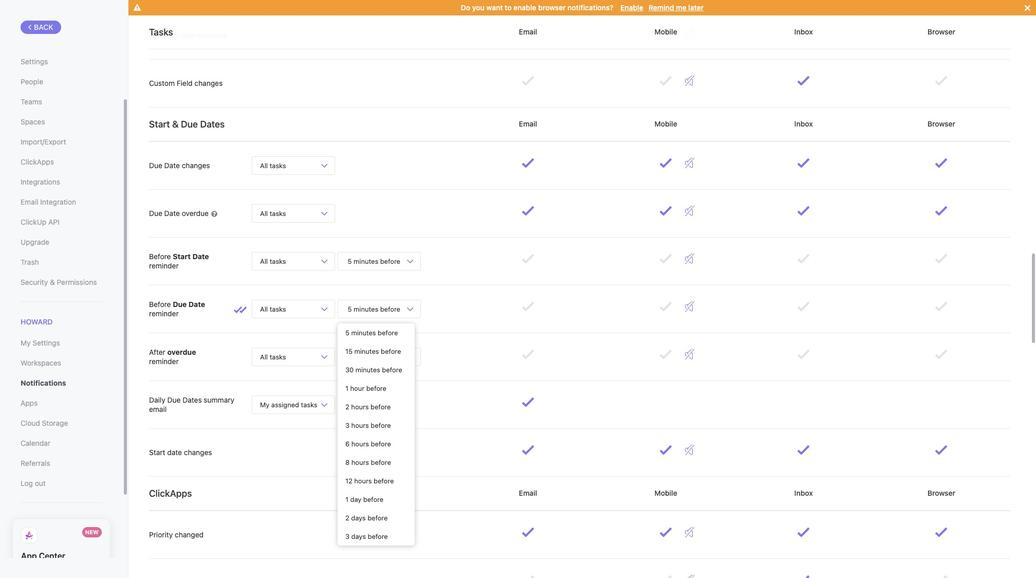 Task type: locate. For each thing, give the bounding box(es) containing it.
2 vertical spatial mobile
[[653, 488, 680, 497]]

2 inbox from the top
[[793, 119, 815, 128]]

upgrade
[[21, 238, 49, 246]]

tasks
[[270, 161, 286, 169], [270, 209, 286, 217], [270, 257, 286, 265], [270, 305, 286, 313], [270, 353, 286, 361], [301, 400, 318, 409]]

custom field changes
[[149, 79, 223, 87]]

start for &
[[149, 119, 170, 129]]

0 vertical spatial 1
[[346, 384, 349, 392]]

daily
[[149, 395, 165, 404]]

0 vertical spatial reminder
[[149, 261, 179, 270]]

2
[[346, 403, 350, 411], [346, 514, 350, 522]]

referrals link
[[21, 455, 102, 472]]

2 vertical spatial reminder
[[149, 357, 179, 366]]

am
[[385, 399, 399, 407]]

spaces
[[21, 117, 45, 126]]

0 horizontal spatial &
[[50, 278, 55, 286]]

1 horizontal spatial my
[[260, 400, 270, 409]]

0 horizontal spatial my
[[21, 338, 31, 347]]

6 hours before
[[346, 440, 391, 448]]

field
[[177, 79, 193, 87]]

overdue
[[182, 209, 209, 217], [167, 348, 196, 356]]

reminder up before due date reminder
[[149, 261, 179, 270]]

dates down custom field changes at the left of the page
[[200, 119, 225, 129]]

3 inbox from the top
[[793, 488, 815, 497]]

email for tasks
[[517, 27, 539, 36]]

0 vertical spatial settings
[[21, 57, 48, 66]]

0 vertical spatial &
[[172, 119, 179, 129]]

date inside before due date reminder
[[189, 300, 205, 308]]

0 vertical spatial clickapps
[[21, 157, 54, 166]]

browser
[[538, 3, 566, 12]]

my down howard
[[21, 338, 31, 347]]

reminder inside before due date reminder
[[149, 309, 179, 318]]

overdue down due date changes
[[182, 209, 209, 217]]

resolved
[[198, 31, 226, 40]]

0 vertical spatial mobile
[[653, 27, 680, 36]]

days down the 2 days before
[[352, 532, 366, 540]]

hours right 8
[[352, 458, 369, 466]]

1 vertical spatial browser
[[926, 119, 958, 128]]

before inside before due date reminder
[[149, 300, 171, 308]]

overdue right after
[[167, 348, 196, 356]]

tasks
[[149, 26, 173, 37]]

:
[[357, 398, 359, 406]]

hours right 12
[[354, 477, 372, 485]]

4 all tasks from the top
[[260, 305, 286, 313]]

spaces link
[[21, 113, 102, 131]]

before inside before start date reminder
[[149, 252, 171, 261]]

date
[[164, 161, 180, 170], [164, 209, 180, 217], [193, 252, 209, 261], [189, 300, 205, 308]]

1 vertical spatial 1
[[346, 495, 349, 503]]

want
[[487, 3, 503, 12]]

1 before from the top
[[149, 252, 171, 261]]

4 all from the top
[[260, 305, 268, 313]]

my left assigned
[[260, 400, 270, 409]]

0 vertical spatial 5 minutes before
[[346, 257, 402, 265]]

2 before from the top
[[149, 300, 171, 308]]

start down due date overdue
[[173, 252, 191, 261]]

1 vertical spatial clickapps
[[149, 488, 192, 499]]

settings up people
[[21, 57, 48, 66]]

changes right date
[[184, 448, 212, 457]]

log out
[[21, 479, 46, 488]]

inbox
[[793, 27, 815, 36], [793, 119, 815, 128], [793, 488, 815, 497]]

3 off image from the top
[[685, 527, 695, 537]]

all
[[260, 161, 268, 169], [260, 209, 268, 217], [260, 257, 268, 265], [260, 305, 268, 313], [260, 353, 268, 361]]

before
[[380, 257, 401, 265], [380, 305, 401, 313], [378, 329, 398, 337], [381, 347, 401, 355], [382, 366, 402, 374], [366, 384, 387, 392], [371, 403, 391, 411], [371, 421, 391, 429], [371, 440, 391, 448], [371, 458, 391, 466], [374, 477, 394, 485], [363, 495, 384, 503], [368, 514, 388, 522], [368, 532, 388, 540]]

priority
[[149, 530, 173, 539]]

5 minutes before
[[346, 257, 402, 265], [346, 305, 402, 313], [346, 329, 398, 337]]

1 vertical spatial changes
[[182, 161, 210, 170]]

2 for 2 hours before
[[346, 403, 350, 411]]

3 all from the top
[[260, 257, 268, 265]]

0 vertical spatial before
[[149, 252, 171, 261]]

settings
[[21, 57, 48, 66], [33, 338, 60, 347]]

1 for 1 hour before
[[346, 384, 349, 392]]

1 vertical spatial reminder
[[149, 309, 179, 318]]

2 vertical spatial 5 minutes before
[[346, 329, 398, 337]]

to
[[505, 3, 512, 12]]

30
[[346, 366, 354, 374]]

1 vertical spatial before
[[149, 300, 171, 308]]

1 days from the top
[[351, 514, 366, 522]]

enable
[[621, 3, 644, 12]]

1 hour before
[[346, 384, 387, 392]]

browser
[[926, 27, 958, 36], [926, 119, 958, 128], [926, 488, 958, 497]]

days down the day on the left bottom of page
[[351, 514, 366, 522]]

2 down 1 day before
[[346, 514, 350, 522]]

off image
[[685, 28, 695, 38], [685, 301, 695, 312], [685, 527, 695, 537]]

date down due date overdue
[[193, 252, 209, 261]]

hours right 6
[[352, 440, 369, 448]]

email
[[149, 405, 167, 413]]

1 for 1 day before
[[346, 495, 349, 503]]

1 vertical spatial 2
[[346, 514, 350, 522]]

off image
[[685, 76, 695, 86], [685, 158, 695, 168], [685, 206, 695, 216], [685, 254, 695, 264], [685, 349, 695, 359], [685, 445, 695, 455], [685, 575, 695, 578]]

mobile for start & due dates
[[653, 119, 680, 128]]

1 vertical spatial inbox
[[793, 119, 815, 128]]

1 vertical spatial my
[[260, 400, 270, 409]]

item
[[182, 31, 196, 40]]

start for date
[[149, 448, 165, 457]]

3 browser from the top
[[926, 488, 958, 497]]

5
[[348, 257, 352, 265], [348, 305, 352, 313], [346, 329, 350, 337], [348, 353, 352, 361]]

0 vertical spatial start
[[149, 119, 170, 129]]

2 vertical spatial start
[[149, 448, 165, 457]]

3 mobile from the top
[[653, 488, 680, 497]]

changes right field
[[195, 79, 223, 87]]

0 vertical spatial changes
[[195, 79, 223, 87]]

1
[[346, 384, 349, 392], [346, 495, 349, 503]]

2 reminder from the top
[[149, 309, 179, 318]]

clickapps down date
[[149, 488, 192, 499]]

inbox for clickapps
[[793, 488, 815, 497]]

my settings link
[[21, 334, 102, 352]]

reminder down after
[[149, 357, 179, 366]]

0 vertical spatial 2
[[346, 403, 350, 411]]

import/export
[[21, 137, 66, 146]]

2 vertical spatial browser
[[926, 488, 958, 497]]

start & due dates
[[149, 119, 225, 129]]

2 days from the top
[[352, 532, 366, 540]]

date down before start date reminder
[[189, 300, 205, 308]]

due date overdue
[[149, 209, 211, 217]]

hours down hour
[[351, 403, 369, 411]]

security & permissions
[[21, 278, 97, 286]]

checklist
[[149, 31, 180, 40]]

browser for start & due dates
[[926, 119, 958, 128]]

changes for custom field changes
[[195, 79, 223, 87]]

reminder up after
[[149, 309, 179, 318]]

1 off image from the top
[[685, 28, 695, 38]]

None text field
[[338, 395, 357, 411]]

1 mobile from the top
[[653, 27, 680, 36]]

3 all tasks from the top
[[260, 257, 286, 265]]

1 vertical spatial dates
[[183, 395, 202, 404]]

1 browser from the top
[[926, 27, 958, 36]]

2 hours before
[[346, 403, 391, 411]]

settings inside "link"
[[21, 57, 48, 66]]

1 vertical spatial overdue
[[167, 348, 196, 356]]

dates
[[200, 119, 225, 129], [183, 395, 202, 404]]

1 vertical spatial settings
[[33, 338, 60, 347]]

center
[[39, 551, 65, 561]]

1 3 from the top
[[346, 421, 350, 429]]

2 browser from the top
[[926, 119, 958, 128]]

0 vertical spatial inbox
[[793, 27, 815, 36]]

1 left the day on the left bottom of page
[[346, 495, 349, 503]]

0 vertical spatial my
[[21, 338, 31, 347]]

off image for tasks
[[685, 28, 695, 38]]

before down due date overdue
[[149, 252, 171, 261]]

log
[[21, 479, 33, 488]]

before for before due date reminder
[[149, 300, 171, 308]]

2 off image from the top
[[685, 158, 695, 168]]

reminder inside after overdue reminder
[[149, 357, 179, 366]]

before down before start date reminder
[[149, 300, 171, 308]]

3 off image from the top
[[685, 206, 695, 216]]

my for my assigned tasks
[[260, 400, 270, 409]]

& up due date changes
[[172, 119, 179, 129]]

due
[[181, 119, 198, 129], [149, 161, 162, 170], [149, 209, 162, 217], [173, 300, 187, 308], [167, 395, 181, 404]]

changes down start & due dates
[[182, 161, 210, 170]]

2 for 2 days before
[[346, 514, 350, 522]]

2 all from the top
[[260, 209, 268, 217]]

& inside security & permissions link
[[50, 278, 55, 286]]

1 vertical spatial off image
[[685, 301, 695, 312]]

2 2 from the top
[[346, 514, 350, 522]]

2 vertical spatial off image
[[685, 527, 695, 537]]

None text field
[[359, 395, 379, 411]]

people link
[[21, 73, 102, 91]]

changes
[[195, 79, 223, 87], [182, 161, 210, 170], [184, 448, 212, 457]]

1 2 from the top
[[346, 403, 350, 411]]

1 vertical spatial 3
[[346, 532, 350, 540]]

reminder inside before start date reminder
[[149, 261, 179, 270]]

0 vertical spatial off image
[[685, 28, 695, 38]]

0 vertical spatial 3
[[346, 421, 350, 429]]

1 inbox from the top
[[793, 27, 815, 36]]

& for start
[[172, 119, 179, 129]]

start left date
[[149, 448, 165, 457]]

5 all tasks from the top
[[260, 353, 286, 361]]

0 vertical spatial days
[[351, 514, 366, 522]]

2 mobile from the top
[[653, 119, 680, 128]]

start down custom
[[149, 119, 170, 129]]

2 1 from the top
[[346, 495, 349, 503]]

1 vertical spatial start
[[173, 252, 191, 261]]

5 minutes after
[[346, 353, 397, 361]]

1 1 from the top
[[346, 384, 349, 392]]

1 left hour
[[346, 384, 349, 392]]

3 for 3 hours before
[[346, 421, 350, 429]]

12
[[346, 477, 353, 485]]

hours down 2 hours before
[[352, 421, 369, 429]]

security
[[21, 278, 48, 286]]

3 reminder from the top
[[149, 357, 179, 366]]

day
[[350, 495, 362, 503]]

5 minutes before for tasks
[[346, 257, 402, 265]]

0 vertical spatial overdue
[[182, 209, 209, 217]]

& right security
[[50, 278, 55, 286]]

howard
[[21, 317, 53, 326]]

3
[[346, 421, 350, 429], [346, 532, 350, 540]]

2 vertical spatial changes
[[184, 448, 212, 457]]

clickapps up integrations
[[21, 157, 54, 166]]

1 reminder from the top
[[149, 261, 179, 270]]

email for start & due dates
[[517, 119, 539, 128]]

permissions
[[57, 278, 97, 286]]

2 left :
[[346, 403, 350, 411]]

hours for 6
[[352, 440, 369, 448]]

settings up workspaces
[[33, 338, 60, 347]]

1 horizontal spatial &
[[172, 119, 179, 129]]

minutes
[[354, 257, 379, 265], [354, 305, 379, 313], [351, 329, 376, 337], [355, 347, 379, 355], [354, 353, 379, 361], [356, 366, 380, 374]]

dates left summary
[[183, 395, 202, 404]]

1 vertical spatial &
[[50, 278, 55, 286]]

0 vertical spatial browser
[[926, 27, 958, 36]]

changes for start date changes
[[184, 448, 212, 457]]

1 vertical spatial days
[[352, 532, 366, 540]]

1 vertical spatial mobile
[[653, 119, 680, 128]]

6 off image from the top
[[685, 445, 695, 455]]

daily due dates summary email
[[149, 395, 234, 413]]

days for 3
[[352, 532, 366, 540]]

integrations link
[[21, 173, 102, 191]]

date inside before start date reminder
[[193, 252, 209, 261]]

2 3 from the top
[[346, 532, 350, 540]]

4 off image from the top
[[685, 254, 695, 264]]

2 vertical spatial inbox
[[793, 488, 815, 497]]

3 down the 2 days before
[[346, 532, 350, 540]]

3 up 6
[[346, 421, 350, 429]]

clickup api
[[21, 218, 59, 226]]

before due date reminder
[[149, 300, 205, 318]]

2 all tasks from the top
[[260, 209, 286, 217]]



Task type: describe. For each thing, give the bounding box(es) containing it.
3 days before
[[346, 532, 388, 540]]

out
[[35, 479, 46, 488]]

15
[[346, 347, 353, 355]]

5 all from the top
[[260, 353, 268, 361]]

0 horizontal spatial clickapps
[[21, 157, 54, 166]]

checklist item resolved
[[149, 31, 226, 40]]

cloud storage link
[[21, 415, 102, 432]]

storage
[[42, 419, 68, 427]]

clickup
[[21, 218, 46, 226]]

apps
[[21, 399, 38, 407]]

changed
[[175, 530, 204, 539]]

2 days before
[[346, 514, 388, 522]]

changes for due date changes
[[182, 161, 210, 170]]

cloud
[[21, 419, 40, 427]]

& for security
[[50, 278, 55, 286]]

email for clickapps
[[517, 488, 539, 497]]

after overdue reminder
[[149, 348, 196, 366]]

calendar
[[21, 439, 50, 447]]

days for 2
[[351, 514, 366, 522]]

hours for 3
[[352, 421, 369, 429]]

inbox for start & due dates
[[793, 119, 815, 128]]

12 hours before
[[346, 477, 394, 485]]

enable
[[514, 3, 537, 12]]

due inside daily due dates summary email
[[167, 395, 181, 404]]

integrations
[[21, 177, 60, 186]]

date
[[167, 448, 182, 457]]

trash
[[21, 258, 39, 266]]

due inside before due date reminder
[[173, 300, 187, 308]]

1 day before
[[346, 495, 384, 503]]

later
[[689, 3, 704, 12]]

do you want to enable browser notifications? enable remind me later
[[461, 3, 704, 12]]

me
[[676, 3, 687, 12]]

dates inside daily due dates summary email
[[183, 395, 202, 404]]

trash link
[[21, 254, 102, 271]]

new
[[85, 529, 99, 535]]

app
[[21, 551, 37, 561]]

15 minutes before
[[346, 347, 401, 355]]

7 off image from the top
[[685, 575, 695, 578]]

reminder for start date
[[149, 261, 179, 270]]

custom
[[149, 79, 175, 87]]

do
[[461, 3, 471, 12]]

overdue inside after overdue reminder
[[167, 348, 196, 356]]

off image for clickapps
[[685, 527, 695, 537]]

my for my settings
[[21, 338, 31, 347]]

email integration link
[[21, 193, 102, 211]]

workspaces
[[21, 359, 61, 367]]

clickup api link
[[21, 213, 102, 231]]

1 all from the top
[[260, 161, 268, 169]]

1 off image from the top
[[685, 76, 695, 86]]

hours for 8
[[352, 458, 369, 466]]

date up before start date reminder
[[164, 209, 180, 217]]

date down start & due dates
[[164, 161, 180, 170]]

priority changed
[[149, 530, 204, 539]]

30 minutes before
[[346, 366, 402, 374]]

app center
[[21, 551, 65, 561]]

you
[[472, 3, 485, 12]]

notifications link
[[21, 374, 102, 392]]

teams
[[21, 97, 42, 106]]

due date changes
[[149, 161, 210, 170]]

8 hours before
[[346, 458, 391, 466]]

browser for clickapps
[[926, 488, 958, 497]]

back
[[34, 23, 53, 31]]

notifications
[[21, 379, 66, 387]]

settings link
[[21, 53, 102, 70]]

hours for 12
[[354, 477, 372, 485]]

hour
[[350, 384, 365, 392]]

people
[[21, 77, 43, 86]]

clickapps link
[[21, 153, 102, 171]]

8
[[346, 458, 350, 466]]

integration
[[40, 197, 76, 206]]

5 minutes before for minutes
[[346, 329, 398, 337]]

before for before start date reminder
[[149, 252, 171, 261]]

api
[[48, 218, 59, 226]]

calendar link
[[21, 435, 102, 452]]

teams link
[[21, 93, 102, 111]]

upgrade link
[[21, 233, 102, 251]]

mobile for clickapps
[[653, 488, 680, 497]]

1 all tasks from the top
[[260, 161, 286, 169]]

inbox for tasks
[[793, 27, 815, 36]]

start date changes
[[149, 448, 212, 457]]

start inside before start date reminder
[[173, 252, 191, 261]]

after
[[149, 348, 166, 356]]

5 off image from the top
[[685, 349, 695, 359]]

remind
[[649, 3, 675, 12]]

3 hours before
[[346, 421, 391, 429]]

my assigned tasks
[[260, 400, 318, 409]]

hours for 2
[[351, 403, 369, 411]]

import/export link
[[21, 133, 102, 151]]

mobile for tasks
[[653, 27, 680, 36]]

my settings
[[21, 338, 60, 347]]

before start date reminder
[[149, 252, 209, 270]]

back link
[[21, 21, 61, 34]]

browser for tasks
[[926, 27, 958, 36]]

2 off image from the top
[[685, 301, 695, 312]]

3 for 3 days before
[[346, 532, 350, 540]]

1 vertical spatial 5 minutes before
[[346, 305, 402, 313]]

summary
[[204, 395, 234, 404]]

referrals
[[21, 459, 50, 468]]

reminder for due date
[[149, 309, 179, 318]]

cloud storage
[[21, 419, 68, 427]]

security & permissions link
[[21, 274, 102, 291]]

0 vertical spatial dates
[[200, 119, 225, 129]]

1 horizontal spatial clickapps
[[149, 488, 192, 499]]



Task type: vqa. For each thing, say whether or not it's contained in the screenshot.
Referrals link on the bottom left of the page
yes



